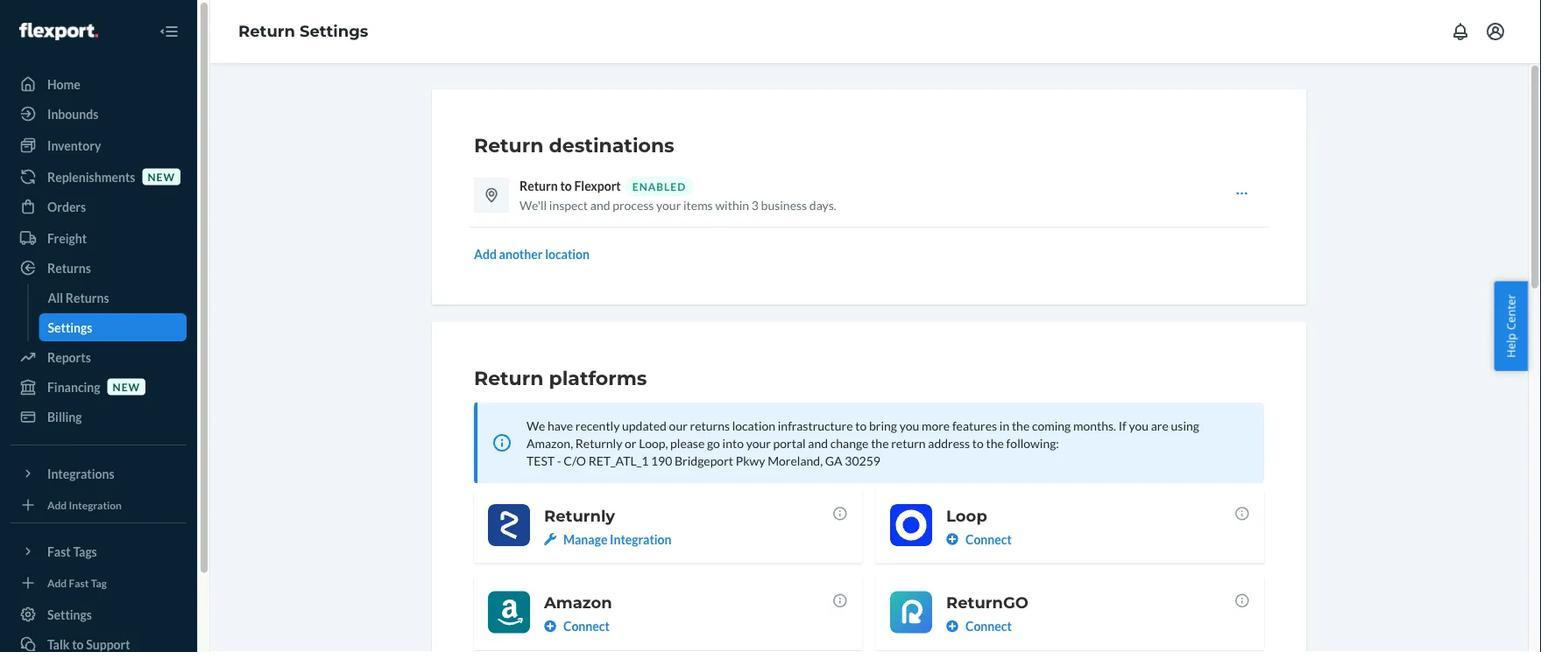 Task type: vqa. For each thing, say whether or not it's contained in the screenshot.
the bottommost Report
no



Task type: locate. For each thing, give the bounding box(es) containing it.
0 vertical spatial integration
[[69, 499, 122, 512]]

your inside we have recently updated our returns location infrastructure to bring you more features in the coming months. if you are using amazon, returnly or loop, please go into your portal and change the return address to the following: test - c/o ret_atl_1 190 bridgeport pkwy moreland, ga 30259
[[746, 436, 771, 451]]

1 horizontal spatial integration
[[610, 532, 672, 547]]

test
[[527, 454, 555, 468]]

return
[[891, 436, 926, 451]]

returns
[[47, 261, 91, 276], [65, 291, 109, 305]]

new up orders 'link'
[[148, 170, 175, 183]]

1 horizontal spatial you
[[1129, 418, 1149, 433]]

connect down loop
[[966, 532, 1012, 547]]

to down features
[[973, 436, 984, 451]]

1 horizontal spatial and
[[808, 436, 828, 451]]

2 vertical spatial settings
[[47, 608, 92, 623]]

the down in
[[986, 436, 1004, 451]]

integration
[[69, 499, 122, 512], [610, 532, 672, 547]]

go
[[707, 436, 720, 451]]

settings link down all returns link
[[39, 314, 187, 342]]

new for financing
[[113, 381, 140, 393]]

0 vertical spatial connect button
[[947, 531, 1012, 549]]

you up the return
[[900, 418, 920, 433]]

connect
[[966, 532, 1012, 547], [564, 620, 610, 635], [966, 620, 1012, 635]]

help center button
[[1495, 281, 1528, 371]]

plus circle image for amazon
[[544, 621, 557, 633]]

30259
[[845, 454, 881, 468]]

return for return to flexport
[[520, 178, 558, 193]]

return for return destinations
[[474, 134, 544, 157]]

0 horizontal spatial new
[[113, 381, 140, 393]]

tag
[[91, 577, 107, 590]]

have
[[548, 418, 573, 433]]

1 horizontal spatial your
[[746, 436, 771, 451]]

add
[[474, 247, 497, 262], [47, 499, 67, 512], [47, 577, 67, 590]]

1 vertical spatial and
[[808, 436, 828, 451]]

0 horizontal spatial connect button
[[544, 618, 610, 636]]

location inside we have recently updated our returns location infrastructure to bring you more features in the coming months. if you are using amazon, returnly or loop, please go into your portal and change the return address to the following: test - c/o ret_atl_1 190 bridgeport pkwy moreland, ga 30259
[[732, 418, 776, 433]]

returnly up manage
[[544, 507, 615, 526]]

bring
[[869, 418, 897, 433]]

orders
[[47, 199, 86, 214]]

integration for manage integration
[[610, 532, 672, 547]]

inventory link
[[11, 131, 187, 160]]

plus circle image
[[947, 534, 959, 546], [544, 621, 557, 633], [947, 621, 959, 633]]

you right if
[[1129, 418, 1149, 433]]

location
[[545, 247, 590, 262], [732, 418, 776, 433]]

2 vertical spatial add
[[47, 577, 67, 590]]

0 horizontal spatial you
[[900, 418, 920, 433]]

location inside button
[[545, 247, 590, 262]]

fast tags button
[[11, 538, 187, 566]]

integration inside add integration link
[[69, 499, 122, 512]]

connect for amazon
[[564, 620, 610, 635]]

1 vertical spatial integration
[[610, 532, 672, 547]]

settings
[[300, 22, 368, 41], [48, 320, 92, 335], [47, 608, 92, 623]]

plus circle image down 'amazon'
[[544, 621, 557, 633]]

returnly down recently
[[576, 436, 623, 451]]

connect button for loop
[[947, 531, 1012, 549]]

months.
[[1074, 418, 1117, 433]]

your up pkwy at bottom
[[746, 436, 771, 451]]

address
[[928, 436, 970, 451]]

plus circle image down loop
[[947, 534, 959, 546]]

bridgeport
[[675, 454, 734, 468]]

add down "fast tags"
[[47, 577, 67, 590]]

and
[[591, 198, 610, 213], [808, 436, 828, 451]]

support
[[86, 638, 130, 652]]

add fast tag link
[[11, 573, 187, 594]]

add for add fast tag
[[47, 577, 67, 590]]

you
[[900, 418, 920, 433], [1129, 418, 1149, 433]]

0 vertical spatial settings link
[[39, 314, 187, 342]]

inbounds
[[47, 106, 98, 121]]

1 horizontal spatial the
[[986, 436, 1004, 451]]

center
[[1503, 295, 1519, 331]]

fast left tags
[[47, 545, 71, 560]]

0 vertical spatial settings
[[300, 22, 368, 41]]

1 horizontal spatial connect button
[[947, 531, 1012, 549]]

enabled
[[633, 180, 686, 193]]

0 horizontal spatial location
[[545, 247, 590, 262]]

integration down integrations dropdown button
[[69, 499, 122, 512]]

return
[[238, 22, 295, 41], [474, 134, 544, 157], [520, 178, 558, 193], [474, 367, 544, 390]]

1 vertical spatial new
[[113, 381, 140, 393]]

return for return settings
[[238, 22, 295, 41]]

connect down returngo
[[966, 620, 1012, 635]]

returnly
[[576, 436, 623, 451], [544, 507, 615, 526]]

new for replenishments
[[148, 170, 175, 183]]

to inside button
[[72, 638, 84, 652]]

new down reports link
[[113, 381, 140, 393]]

plus circle image inside connect link
[[947, 621, 959, 633]]

1 horizontal spatial location
[[732, 418, 776, 433]]

the right in
[[1012, 418, 1030, 433]]

billing link
[[11, 403, 187, 431]]

0 horizontal spatial the
[[871, 436, 889, 451]]

1 vertical spatial add
[[47, 499, 67, 512]]

add left another
[[474, 247, 497, 262]]

add for add another location
[[474, 247, 497, 262]]

items
[[684, 198, 713, 213]]

plus circle image for loop
[[947, 534, 959, 546]]

integration right manage
[[610, 532, 672, 547]]

and down infrastructure
[[808, 436, 828, 451]]

fast left the tag
[[69, 577, 89, 590]]

0 vertical spatial your
[[656, 198, 681, 213]]

ga
[[825, 454, 843, 468]]

fast inside dropdown button
[[47, 545, 71, 560]]

change
[[831, 436, 869, 451]]

wrench image
[[544, 534, 557, 546]]

replenishments
[[47, 170, 135, 184]]

settings link up talk to support button
[[11, 601, 187, 629]]

inventory
[[47, 138, 101, 153]]

add down integrations
[[47, 499, 67, 512]]

and inside we have recently updated our returns location infrastructure to bring you more features in the coming months. if you are using amazon, returnly or loop, please go into your portal and change the return address to the following: test - c/o ret_atl_1 190 bridgeport pkwy moreland, ga 30259
[[808, 436, 828, 451]]

0 vertical spatial new
[[148, 170, 175, 183]]

0 vertical spatial fast
[[47, 545, 71, 560]]

1 vertical spatial returns
[[65, 291, 109, 305]]

1 vertical spatial your
[[746, 436, 771, 451]]

0 vertical spatial returnly
[[576, 436, 623, 451]]

financing
[[47, 380, 100, 395]]

the down bring
[[871, 436, 889, 451]]

your down enabled
[[656, 198, 681, 213]]

1 vertical spatial location
[[732, 418, 776, 433]]

location up into
[[732, 418, 776, 433]]

the
[[1012, 418, 1030, 433], [871, 436, 889, 451], [986, 436, 1004, 451]]

new
[[148, 170, 175, 183], [113, 381, 140, 393]]

your
[[656, 198, 681, 213], [746, 436, 771, 451]]

connect button for amazon
[[544, 618, 610, 636]]

add inside button
[[474, 247, 497, 262]]

and down the flexport
[[591, 198, 610, 213]]

connect down 'amazon'
[[564, 620, 610, 635]]

add for add integration
[[47, 499, 67, 512]]

pkwy
[[736, 454, 766, 468]]

1 vertical spatial connect button
[[544, 618, 610, 636]]

our
[[669, 418, 688, 433]]

help center
[[1503, 295, 1519, 358]]

0 vertical spatial add
[[474, 247, 497, 262]]

to
[[560, 178, 572, 193], [856, 418, 867, 433], [973, 436, 984, 451], [72, 638, 84, 652]]

freight link
[[11, 224, 187, 252]]

location right another
[[545, 247, 590, 262]]

1 horizontal spatial new
[[148, 170, 175, 183]]

returns down freight on the top
[[47, 261, 91, 276]]

0 horizontal spatial integration
[[69, 499, 122, 512]]

manage
[[564, 532, 608, 547]]

open notifications image
[[1450, 21, 1471, 42]]

0 vertical spatial location
[[545, 247, 590, 262]]

connect button down 'amazon'
[[544, 618, 610, 636]]

process
[[613, 198, 654, 213]]

0 vertical spatial and
[[591, 198, 610, 213]]

integration inside manage integration button
[[610, 532, 672, 547]]

connect button down loop
[[947, 531, 1012, 549]]

all
[[48, 291, 63, 305]]

c/o
[[564, 454, 586, 468]]

fast
[[47, 545, 71, 560], [69, 577, 89, 590]]

recently
[[576, 418, 620, 433]]

if
[[1119, 418, 1127, 433]]

returns down returns link
[[65, 291, 109, 305]]

to right talk
[[72, 638, 84, 652]]

plus circle image down returngo
[[947, 621, 959, 633]]



Task type: describe. For each thing, give the bounding box(es) containing it.
integrations button
[[11, 460, 187, 488]]

connect link
[[947, 618, 1251, 636]]

billing
[[47, 410, 82, 425]]

home
[[47, 77, 80, 92]]

loop
[[947, 507, 988, 526]]

1 vertical spatial settings
[[48, 320, 92, 335]]

2 you from the left
[[1129, 418, 1149, 433]]

returngo
[[947, 594, 1029, 613]]

inbounds link
[[11, 100, 187, 128]]

close navigation image
[[159, 21, 180, 42]]

we have recently updated our returns location infrastructure to bring you more features in the coming months. if you are using amazon, returnly or loop, please go into your portal and change the return address to the following: test - c/o ret_atl_1 190 bridgeport pkwy moreland, ga 30259
[[527, 418, 1200, 468]]

we'll inspect and process your items within 3 business days.
[[520, 198, 837, 213]]

in
[[1000, 418, 1010, 433]]

add another location
[[474, 247, 590, 262]]

returns link
[[11, 254, 187, 282]]

we
[[527, 418, 545, 433]]

days.
[[810, 198, 837, 213]]

home link
[[11, 70, 187, 98]]

business
[[761, 198, 807, 213]]

loop,
[[639, 436, 668, 451]]

connect for loop
[[966, 532, 1012, 547]]

amazon
[[544, 594, 612, 613]]

more
[[922, 418, 950, 433]]

integrations
[[47, 467, 114, 482]]

0 horizontal spatial your
[[656, 198, 681, 213]]

return to flexport
[[520, 178, 621, 193]]

features
[[953, 418, 997, 433]]

infrastructure
[[778, 418, 853, 433]]

all returns link
[[39, 284, 187, 312]]

add another location button
[[474, 245, 590, 263]]

add integration
[[47, 499, 122, 512]]

into
[[723, 436, 744, 451]]

portal
[[773, 436, 806, 451]]

3
[[752, 198, 759, 213]]

return for return platforms
[[474, 367, 544, 390]]

destinations
[[549, 134, 675, 157]]

platforms
[[549, 367, 647, 390]]

another
[[499, 247, 543, 262]]

freight
[[47, 231, 87, 246]]

ret_atl_1
[[589, 454, 649, 468]]

add fast tag
[[47, 577, 107, 590]]

return destinations
[[474, 134, 675, 157]]

open account menu image
[[1485, 21, 1507, 42]]

manage integration button
[[544, 531, 672, 549]]

or
[[625, 436, 637, 451]]

talk
[[47, 638, 70, 652]]

inspect
[[549, 198, 588, 213]]

tags
[[73, 545, 97, 560]]

1 vertical spatial settings link
[[11, 601, 187, 629]]

add integration link
[[11, 495, 187, 516]]

fast tags
[[47, 545, 97, 560]]

moreland,
[[768, 454, 823, 468]]

integration for add integration
[[69, 499, 122, 512]]

return settings link
[[238, 22, 368, 41]]

to up inspect
[[560, 178, 572, 193]]

manage integration
[[564, 532, 672, 547]]

using
[[1171, 418, 1200, 433]]

returnly inside we have recently updated our returns location infrastructure to bring you more features in the coming months. if you are using amazon, returnly or loop, please go into your portal and change the return address to the following: test - c/o ret_atl_1 190 bridgeport pkwy moreland, ga 30259
[[576, 436, 623, 451]]

flexport
[[574, 178, 621, 193]]

1 vertical spatial fast
[[69, 577, 89, 590]]

orders link
[[11, 193, 187, 221]]

0 vertical spatial returns
[[47, 261, 91, 276]]

are
[[1151, 418, 1169, 433]]

190
[[651, 454, 672, 468]]

following:
[[1007, 436, 1059, 451]]

flexport logo image
[[19, 23, 98, 40]]

talk to support button
[[11, 631, 187, 653]]

1 you from the left
[[900, 418, 920, 433]]

2 horizontal spatial the
[[1012, 418, 1030, 433]]

-
[[557, 454, 561, 468]]

we'll
[[520, 198, 547, 213]]

0 horizontal spatial and
[[591, 198, 610, 213]]

coming
[[1032, 418, 1071, 433]]

all returns
[[48, 291, 109, 305]]

reports
[[47, 350, 91, 365]]

1 vertical spatial returnly
[[544, 507, 615, 526]]

please
[[671, 436, 705, 451]]

updated
[[622, 418, 667, 433]]

help
[[1503, 333, 1519, 358]]

amazon,
[[527, 436, 573, 451]]

return platforms
[[474, 367, 647, 390]]

returns
[[690, 418, 730, 433]]

within
[[715, 198, 749, 213]]

to up change
[[856, 418, 867, 433]]



